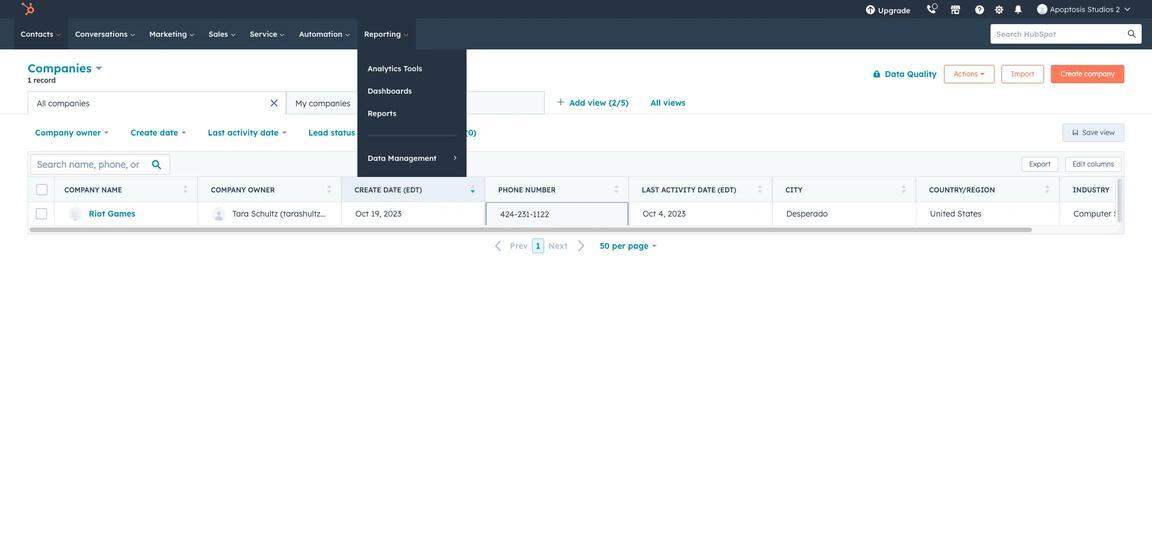 Task type: describe. For each thing, give the bounding box(es) containing it.
reporting menu
[[357, 49, 466, 177]]

50 per page button
[[592, 234, 664, 257]]

computer software
[[1074, 209, 1148, 219]]

data quality button
[[865, 62, 937, 85]]

contacts
[[21, 29, 56, 39]]

press to sort. element for company owner
[[327, 185, 331, 195]]

automation link
[[292, 18, 357, 49]]

my companies
[[295, 98, 350, 108]]

industry
[[1073, 185, 1110, 194]]

reporting
[[364, 29, 403, 39]]

riot games link
[[89, 209, 135, 219]]

1 date from the left
[[160, 128, 178, 138]]

Search HubSpot search field
[[991, 24, 1131, 44]]

1 for 1
[[536, 241, 540, 251]]

my
[[295, 98, 307, 108]]

1 press to sort. image from the left
[[183, 185, 187, 193]]

status
[[331, 128, 355, 138]]

riot
[[89, 209, 105, 219]]

tara
[[232, 209, 249, 219]]

desperado
[[786, 209, 828, 219]]

next
[[548, 241, 568, 251]]

company up tara at left top
[[211, 185, 246, 194]]

press to sort. element for country/region
[[1045, 185, 1049, 195]]

oct for oct 4, 2023
[[643, 209, 656, 219]]

analytics tools
[[368, 64, 422, 73]]

conversations
[[75, 29, 130, 39]]

calling icon image
[[927, 5, 937, 15]]

(tarashultz49@gmail.com)
[[280, 209, 380, 219]]

calling icon button
[[922, 2, 942, 17]]

help button
[[970, 0, 990, 18]]

1 for 1 record
[[28, 76, 31, 84]]

per
[[612, 241, 626, 251]]

marketplaces button
[[944, 0, 968, 18]]

my companies button
[[286, 91, 545, 114]]

all companies button
[[28, 91, 286, 114]]

all for all views
[[651, 98, 661, 108]]

press to sort. image for last
[[758, 185, 762, 193]]

last activity date button
[[200, 121, 294, 144]]

next button
[[544, 239, 592, 254]]

lead status
[[308, 128, 355, 138]]

actions button
[[944, 65, 995, 83]]

apoptosis studios 2
[[1050, 5, 1120, 14]]

marketing link
[[142, 18, 202, 49]]

4,
[[659, 209, 666, 219]]

computer
[[1074, 209, 1112, 219]]

descending sort. press to sort ascending. image
[[470, 185, 475, 193]]

press to sort. image for phone
[[614, 185, 618, 193]]

actions
[[954, 69, 978, 78]]

edit columns button
[[1065, 157, 1122, 172]]

tara schultz (tarashultz49@gmail.com) button
[[198, 202, 380, 225]]

prev
[[510, 241, 528, 251]]

company inside popup button
[[35, 128, 74, 138]]

add
[[569, 98, 585, 108]]

columns
[[1087, 159, 1114, 168]]

last for last activity date
[[208, 128, 225, 138]]

data management
[[368, 153, 437, 163]]

advanced filters (0)
[[397, 128, 476, 138]]

last activity date
[[208, 128, 279, 138]]

settings image
[[994, 5, 1004, 15]]

2
[[1116, 5, 1120, 14]]

management
[[388, 153, 437, 163]]

press to sort. image for company
[[327, 185, 331, 193]]

last activity date (edt)
[[642, 185, 736, 194]]

companies for my companies
[[309, 98, 350, 108]]

tara schultz image
[[1038, 4, 1048, 14]]

quality
[[907, 69, 937, 79]]

data for data quality
[[885, 69, 905, 79]]

import button
[[1002, 65, 1044, 83]]

advanced filters (0) button
[[378, 121, 484, 144]]

50
[[600, 241, 610, 251]]

company
[[1084, 69, 1115, 78]]

marketplaces image
[[951, 5, 961, 16]]

apoptosis
[[1050, 5, 1085, 14]]

company owner inside popup button
[[35, 128, 101, 138]]

service
[[250, 29, 280, 39]]

companies button
[[28, 60, 102, 76]]

phone number
[[498, 185, 556, 194]]

press to sort. element for phone number
[[614, 185, 618, 195]]

conversations link
[[68, 18, 142, 49]]

add view (2/5)
[[569, 98, 629, 108]]

desperado button
[[772, 202, 916, 225]]

1 horizontal spatial owner
[[248, 185, 275, 194]]

create company
[[1061, 69, 1115, 78]]

data for data management
[[368, 153, 386, 163]]

help image
[[975, 5, 985, 16]]

1 record
[[28, 76, 56, 84]]

oct 19, 2023
[[355, 209, 402, 219]]

pagination navigation
[[488, 238, 592, 254]]

advanced
[[397, 128, 437, 138]]

lead
[[308, 128, 328, 138]]

country/region
[[929, 185, 995, 194]]

computer software button
[[1060, 202, 1152, 225]]

export
[[1029, 159, 1051, 168]]

5 press to sort. image from the left
[[901, 185, 906, 193]]

oct for oct 19, 2023
[[355, 209, 369, 219]]

notifications image
[[1013, 5, 1024, 16]]

view for save
[[1100, 128, 1115, 137]]

create date (edt)
[[355, 185, 422, 194]]

prev button
[[488, 239, 532, 254]]

all views link
[[643, 91, 693, 114]]

companies for all companies
[[48, 98, 90, 108]]

games
[[108, 209, 135, 219]]

phone
[[498, 185, 523, 194]]

software
[[1114, 209, 1148, 219]]

dashboards
[[368, 86, 412, 95]]

descending sort. press to sort ascending. element
[[470, 185, 475, 195]]



Task type: vqa. For each thing, say whether or not it's contained in the screenshot.
Apoptosis Studios
no



Task type: locate. For each thing, give the bounding box(es) containing it.
last
[[208, 128, 225, 138], [642, 185, 659, 194]]

1 vertical spatial data
[[368, 153, 386, 163]]

last inside 'last activity date' popup button
[[208, 128, 225, 138]]

0 horizontal spatial owner
[[76, 128, 101, 138]]

view right add
[[588, 98, 606, 108]]

companies right my
[[309, 98, 350, 108]]

united states
[[930, 209, 982, 219]]

0 vertical spatial view
[[588, 98, 606, 108]]

1 button
[[532, 238, 544, 253]]

search image
[[1128, 30, 1136, 38]]

2 horizontal spatial create
[[1061, 69, 1083, 78]]

1 horizontal spatial last
[[642, 185, 659, 194]]

1 inside 1 button
[[536, 241, 540, 251]]

data up create date (edt)
[[368, 153, 386, 163]]

add view (2/5) button
[[549, 91, 643, 114]]

company down all companies
[[35, 128, 74, 138]]

2 all from the left
[[37, 98, 46, 108]]

press to sort. element
[[183, 185, 187, 195], [327, 185, 331, 195], [614, 185, 618, 195], [758, 185, 762, 195], [901, 185, 906, 195], [1045, 185, 1049, 195]]

analytics
[[368, 64, 401, 73]]

2 date from the left
[[698, 185, 716, 194]]

2023 right the 19, on the left top
[[384, 209, 402, 219]]

date up the 'oct 19, 2023'
[[383, 185, 401, 194]]

2 date from the left
[[260, 128, 279, 138]]

menu item
[[919, 0, 921, 18]]

menu
[[858, 0, 1138, 18]]

oct left the 19, on the left top
[[355, 209, 369, 219]]

tools
[[403, 64, 422, 73]]

marketing
[[149, 29, 189, 39]]

create date button
[[123, 121, 193, 144]]

dashboards link
[[357, 80, 466, 102]]

3 press to sort. element from the left
[[614, 185, 618, 195]]

last for last activity date (edt)
[[642, 185, 659, 194]]

0 horizontal spatial all
[[37, 98, 46, 108]]

1 vertical spatial last
[[642, 185, 659, 194]]

2 2023 from the left
[[668, 209, 686, 219]]

(edt) right activity at top right
[[718, 185, 736, 194]]

view right save at the top
[[1100, 128, 1115, 137]]

1 horizontal spatial date
[[698, 185, 716, 194]]

reports link
[[357, 102, 466, 124]]

Search name, phone, or domain search field
[[30, 154, 170, 174]]

2023 for oct 19, 2023
[[384, 209, 402, 219]]

studios
[[1087, 5, 1114, 14]]

0 horizontal spatial 2023
[[384, 209, 402, 219]]

0 horizontal spatial oct
[[355, 209, 369, 219]]

0 horizontal spatial create
[[131, 128, 157, 138]]

view for add
[[588, 98, 606, 108]]

5 press to sort. element from the left
[[901, 185, 906, 195]]

1
[[28, 76, 31, 84], [536, 241, 540, 251]]

press to sort. element for city
[[901, 185, 906, 195]]

last left activity
[[208, 128, 225, 138]]

(2/5)
[[609, 98, 629, 108]]

united states button
[[916, 202, 1060, 225]]

0 horizontal spatial date
[[383, 185, 401, 194]]

company owner down all companies
[[35, 128, 101, 138]]

1 vertical spatial view
[[1100, 128, 1115, 137]]

6 press to sort. element from the left
[[1045, 185, 1049, 195]]

1 vertical spatial owner
[[248, 185, 275, 194]]

1 horizontal spatial all
[[651, 98, 661, 108]]

4 press to sort. element from the left
[[758, 185, 762, 195]]

1 vertical spatial company owner
[[211, 185, 275, 194]]

1 horizontal spatial oct
[[643, 209, 656, 219]]

0 vertical spatial 1
[[28, 76, 31, 84]]

2023
[[384, 209, 402, 219], [668, 209, 686, 219]]

automation
[[299, 29, 345, 39]]

1 vertical spatial create
[[131, 128, 157, 138]]

activity
[[661, 185, 696, 194]]

reports
[[368, 109, 397, 118]]

activity
[[227, 128, 258, 138]]

oct 4, 2023
[[643, 209, 686, 219]]

create for create date (edt)
[[355, 185, 381, 194]]

save view
[[1082, 128, 1115, 137]]

create company button
[[1051, 65, 1125, 83]]

1 horizontal spatial companies
[[309, 98, 350, 108]]

owner
[[76, 128, 101, 138], [248, 185, 275, 194]]

0 horizontal spatial companies
[[48, 98, 90, 108]]

1 horizontal spatial company owner
[[211, 185, 275, 194]]

0 horizontal spatial last
[[208, 128, 225, 138]]

views
[[663, 98, 686, 108]]

0 vertical spatial create
[[1061, 69, 1083, 78]]

apoptosis studios 2 button
[[1031, 0, 1137, 18]]

create for create date
[[131, 128, 157, 138]]

(edt) down management
[[403, 185, 422, 194]]

0 horizontal spatial view
[[588, 98, 606, 108]]

1 date from the left
[[383, 185, 401, 194]]

contacts link
[[14, 18, 68, 49]]

1 inside the companies banner
[[28, 76, 31, 84]]

search button
[[1122, 24, 1142, 44]]

upgrade
[[878, 6, 911, 15]]

number
[[525, 185, 556, 194]]

date
[[383, 185, 401, 194], [698, 185, 716, 194]]

2 companies from the left
[[309, 98, 350, 108]]

2023 for oct 4, 2023
[[668, 209, 686, 219]]

1 horizontal spatial date
[[260, 128, 279, 138]]

save view button
[[1062, 124, 1125, 142]]

0 horizontal spatial data
[[368, 153, 386, 163]]

create inside create company button
[[1061, 69, 1083, 78]]

all left views
[[651, 98, 661, 108]]

2023 right 4,
[[668, 209, 686, 219]]

1 vertical spatial 1
[[536, 241, 540, 251]]

2 press to sort. image from the left
[[327, 185, 331, 193]]

edit columns
[[1073, 159, 1114, 168]]

companies inside button
[[309, 98, 350, 108]]

companies up company owner popup button
[[48, 98, 90, 108]]

service link
[[243, 18, 292, 49]]

sales link
[[202, 18, 243, 49]]

menu containing apoptosis studios 2
[[858, 0, 1138, 18]]

upgrade image
[[866, 5, 876, 16]]

0 horizontal spatial (edt)
[[403, 185, 422, 194]]

hubspot image
[[21, 2, 34, 16]]

0 vertical spatial last
[[208, 128, 225, 138]]

1 companies from the left
[[48, 98, 90, 108]]

city
[[786, 185, 803, 194]]

company owner up tara at left top
[[211, 185, 275, 194]]

create inside create date popup button
[[131, 128, 157, 138]]

create up the 19, on the left top
[[355, 185, 381, 194]]

save
[[1082, 128, 1098, 137]]

1 horizontal spatial data
[[885, 69, 905, 79]]

page
[[628, 241, 649, 251]]

press to sort. image
[[183, 185, 187, 193], [327, 185, 331, 193], [614, 185, 618, 193], [758, 185, 762, 193], [901, 185, 906, 193]]

0 horizontal spatial company owner
[[35, 128, 101, 138]]

1 all from the left
[[651, 98, 661, 108]]

name
[[101, 185, 122, 194]]

view inside button
[[1100, 128, 1115, 137]]

create left company
[[1061, 69, 1083, 78]]

united
[[930, 209, 955, 219]]

2 vertical spatial create
[[355, 185, 381, 194]]

create for create company
[[1061, 69, 1083, 78]]

date right activity at top right
[[698, 185, 716, 194]]

press to sort. image
[[1045, 185, 1049, 193]]

1 left record
[[28, 76, 31, 84]]

1 horizontal spatial (edt)
[[718, 185, 736, 194]]

record
[[33, 76, 56, 84]]

(edt)
[[403, 185, 422, 194], [718, 185, 736, 194]]

create down all companies button
[[131, 128, 157, 138]]

all down 1 record
[[37, 98, 46, 108]]

tara schultz (tarashultz49@gmail.com)
[[232, 209, 380, 219]]

companies inside button
[[48, 98, 90, 108]]

companies banner
[[28, 59, 1125, 91]]

all for all companies
[[37, 98, 46, 108]]

company name
[[64, 185, 122, 194]]

owner up search name, phone, or domain search field
[[76, 128, 101, 138]]

1 2023 from the left
[[384, 209, 402, 219]]

create date
[[131, 128, 178, 138]]

data left "quality"
[[885, 69, 905, 79]]

1 right prev
[[536, 241, 540, 251]]

company up riot
[[64, 185, 99, 194]]

hubspot link
[[14, 2, 43, 16]]

company owner button
[[28, 121, 116, 144]]

2 (edt) from the left
[[718, 185, 736, 194]]

data inside button
[[885, 69, 905, 79]]

1 horizontal spatial 1
[[536, 241, 540, 251]]

settings link
[[992, 3, 1006, 15]]

date down all companies button
[[160, 128, 178, 138]]

(0)
[[465, 128, 476, 138]]

riot games
[[89, 209, 135, 219]]

oct left 4,
[[643, 209, 656, 219]]

1 horizontal spatial 2023
[[668, 209, 686, 219]]

lead status button
[[301, 121, 371, 144]]

19,
[[371, 209, 381, 219]]

1 horizontal spatial view
[[1100, 128, 1115, 137]]

owner up schultz
[[248, 185, 275, 194]]

all inside button
[[37, 98, 46, 108]]

view inside popup button
[[588, 98, 606, 108]]

press to sort. element for last activity date (edt)
[[758, 185, 762, 195]]

all
[[651, 98, 661, 108], [37, 98, 46, 108]]

4 press to sort. image from the left
[[758, 185, 762, 193]]

owner inside popup button
[[76, 128, 101, 138]]

3 press to sort. image from the left
[[614, 185, 618, 193]]

1 press to sort. element from the left
[[183, 185, 187, 195]]

1 (edt) from the left
[[403, 185, 422, 194]]

0 vertical spatial company owner
[[35, 128, 101, 138]]

0 horizontal spatial date
[[160, 128, 178, 138]]

last up 4,
[[642, 185, 659, 194]]

1 oct from the left
[[355, 209, 369, 219]]

2 oct from the left
[[643, 209, 656, 219]]

all companies
[[37, 98, 90, 108]]

2 press to sort. element from the left
[[327, 185, 331, 195]]

view
[[588, 98, 606, 108], [1100, 128, 1115, 137]]

date
[[160, 128, 178, 138], [260, 128, 279, 138]]

data inside reporting menu
[[368, 153, 386, 163]]

1 horizontal spatial create
[[355, 185, 381, 194]]

date right activity
[[260, 128, 279, 138]]

-- text field
[[500, 208, 613, 221]]

analytics tools link
[[357, 57, 466, 79]]

0 vertical spatial data
[[885, 69, 905, 79]]

0 horizontal spatial 1
[[28, 76, 31, 84]]

0 vertical spatial owner
[[76, 128, 101, 138]]

edit
[[1073, 159, 1085, 168]]

oct
[[355, 209, 369, 219], [643, 209, 656, 219]]



